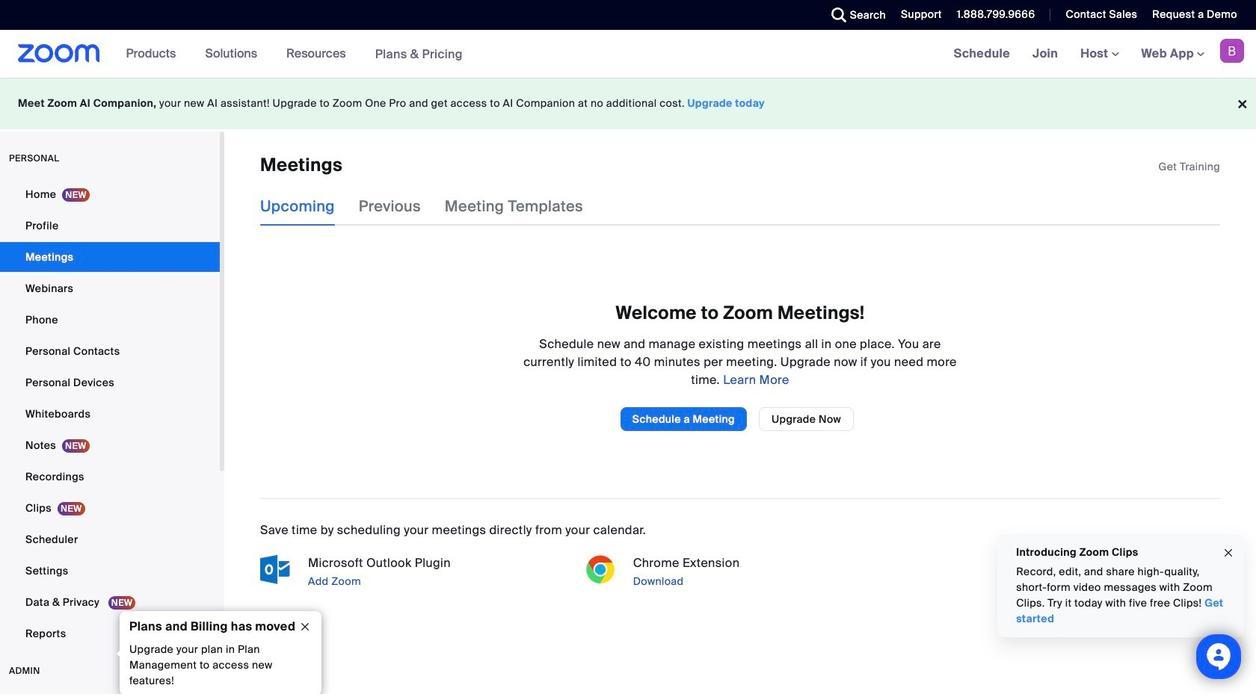 Task type: describe. For each thing, give the bounding box(es) containing it.
close image
[[293, 621, 317, 634]]

zoom logo image
[[18, 44, 100, 63]]

meetings navigation
[[943, 30, 1256, 79]]

tabs of meeting tab list
[[260, 187, 607, 226]]

close image
[[1223, 545, 1234, 562]]



Task type: locate. For each thing, give the bounding box(es) containing it.
footer
[[0, 78, 1256, 129]]

personal menu menu
[[0, 179, 220, 651]]

tooltip
[[116, 612, 322, 695]]

application
[[1159, 159, 1220, 174]]

menu item
[[0, 692, 220, 695]]

profile picture image
[[1220, 39, 1244, 63]]

product information navigation
[[115, 30, 474, 79]]

banner
[[0, 30, 1256, 79]]



Task type: vqa. For each thing, say whether or not it's contained in the screenshot.
BANNER
yes



